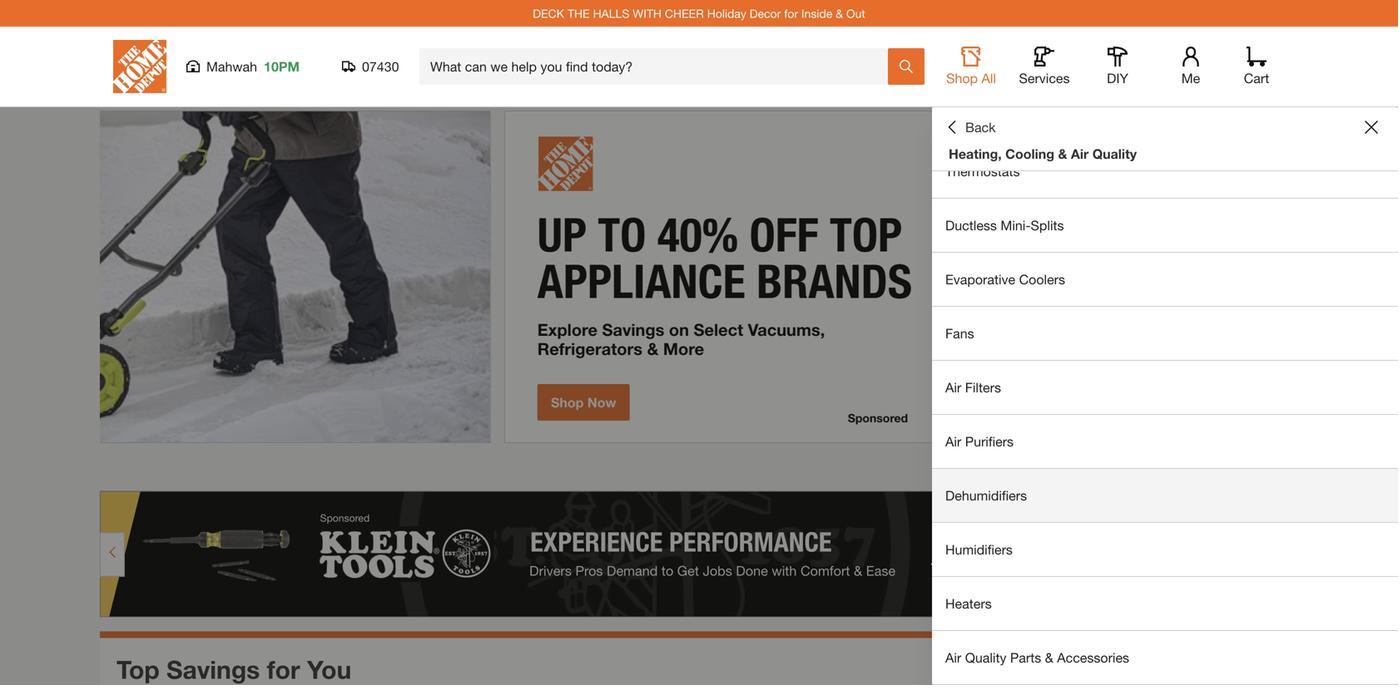 Task type: vqa. For each thing, say whether or not it's contained in the screenshot.
AIR
yes



Task type: locate. For each thing, give the bounding box(es) containing it.
dehumidifiers link
[[932, 469, 1398, 523]]

quality down whole house acs link
[[1093, 146, 1137, 162]]

air filters link
[[932, 361, 1398, 415]]

air left purifiers
[[946, 434, 962, 450]]

feedback link image
[[1376, 281, 1398, 371]]

& left out
[[836, 6, 843, 20]]

cart link
[[1239, 47, 1275, 87]]

2 horizontal spatial &
[[1058, 146, 1067, 162]]

0 vertical spatial quality
[[1093, 146, 1137, 162]]

quality
[[1093, 146, 1137, 162], [965, 650, 1007, 666]]

halls
[[593, 6, 630, 20]]

07430
[[362, 59, 399, 74]]

for left "you"
[[267, 655, 300, 685]]

air down the heaters
[[946, 650, 962, 666]]

quality left parts
[[965, 650, 1007, 666]]

1 horizontal spatial for
[[784, 6, 798, 20]]

air
[[1071, 146, 1089, 162], [946, 380, 962, 396], [946, 434, 962, 450], [946, 650, 962, 666]]

house
[[987, 109, 1025, 125]]

0 horizontal spatial &
[[836, 6, 843, 20]]

heaters link
[[932, 578, 1398, 631]]

accessories
[[1057, 650, 1130, 666]]

me
[[1182, 70, 1200, 86]]

heating, cooling & air quality
[[949, 146, 1137, 162]]

for
[[784, 6, 798, 20], [267, 655, 300, 685]]

mini-
[[1001, 218, 1031, 233]]

&
[[836, 6, 843, 20], [1058, 146, 1067, 162], [1045, 650, 1054, 666]]

drawer close image
[[1365, 121, 1378, 134]]

What can we help you find today? search field
[[430, 49, 887, 84]]

shop
[[946, 70, 978, 86]]

& right cooling
[[1058, 146, 1067, 162]]

decor
[[750, 6, 781, 20]]

you
[[307, 655, 352, 685]]

dehumidifiers
[[946, 488, 1027, 504]]

ductless
[[946, 218, 997, 233]]

2 vertical spatial &
[[1045, 650, 1054, 666]]

previous slide image
[[1205, 463, 1219, 477]]

whole
[[946, 109, 983, 125]]

air left filters in the bottom right of the page
[[946, 380, 962, 396]]

me button
[[1164, 47, 1218, 87]]

holiday
[[707, 6, 747, 20]]

humidifiers link
[[932, 524, 1398, 577]]

inside
[[802, 6, 833, 20]]

07430 button
[[342, 58, 400, 75]]

1 vertical spatial quality
[[965, 650, 1007, 666]]

& right parts
[[1045, 650, 1054, 666]]

diy
[[1107, 70, 1129, 86]]

whole house acs link
[[932, 91, 1398, 144]]

cart
[[1244, 70, 1270, 86]]

services
[[1019, 70, 1070, 86]]

air for air filters
[[946, 380, 962, 396]]

evaporative coolers
[[946, 272, 1065, 288]]

1 horizontal spatial &
[[1045, 650, 1054, 666]]

air right cooling
[[1071, 146, 1089, 162]]

mahwah
[[206, 59, 257, 74]]

1 vertical spatial &
[[1058, 146, 1067, 162]]

all
[[982, 70, 996, 86]]

coolers
[[1019, 272, 1065, 288]]

for left inside
[[784, 6, 798, 20]]

cooling
[[1006, 146, 1055, 162]]

deck the halls with cheer holiday decor for inside & out
[[533, 6, 865, 20]]

0 vertical spatial &
[[836, 6, 843, 20]]

0 vertical spatial for
[[784, 6, 798, 20]]

1 vertical spatial for
[[267, 655, 300, 685]]

fans link
[[932, 307, 1398, 360]]

thermostats link
[[932, 145, 1398, 198]]

shop all button
[[945, 47, 998, 87]]



Task type: describe. For each thing, give the bounding box(es) containing it.
filters
[[965, 380, 1001, 396]]

parts
[[1010, 650, 1042, 666]]

air purifiers link
[[932, 415, 1398, 469]]

splits
[[1031, 218, 1064, 233]]

savings
[[166, 655, 260, 685]]

/
[[1242, 461, 1247, 479]]

back button
[[946, 119, 996, 136]]

ductless mini-splits link
[[932, 199, 1398, 252]]

top
[[117, 655, 160, 685]]

the home depot logo image
[[113, 40, 166, 93]]

mahwah 10pm
[[206, 59, 300, 74]]

diy button
[[1091, 47, 1145, 87]]

0 horizontal spatial quality
[[965, 650, 1007, 666]]

air purifiers
[[946, 434, 1014, 450]]

thermostats
[[946, 164, 1020, 179]]

with
[[633, 6, 662, 20]]

top savings for you
[[117, 655, 352, 685]]

0 horizontal spatial for
[[267, 655, 300, 685]]

air quality parts & accessories
[[946, 650, 1130, 666]]

air for air quality parts & accessories
[[946, 650, 962, 666]]

services button
[[1018, 47, 1071, 87]]

whole house acs
[[946, 109, 1054, 125]]

evaporative coolers link
[[932, 253, 1398, 306]]

3
[[1234, 461, 1242, 479]]

10pm
[[264, 59, 300, 74]]

fans
[[946, 326, 974, 342]]

deck the halls with cheer holiday decor for inside & out link
[[533, 6, 865, 20]]

air filters
[[946, 380, 1001, 396]]

heating,
[[949, 146, 1002, 162]]

evaporative
[[946, 272, 1016, 288]]

next slide image
[[1270, 463, 1284, 477]]

acs
[[1029, 109, 1054, 125]]

5
[[1247, 461, 1255, 479]]

the
[[568, 6, 590, 20]]

humidifiers
[[946, 542, 1013, 558]]

ductless mini-splits
[[946, 218, 1064, 233]]

air quality parts & accessories link
[[932, 632, 1398, 685]]

back
[[966, 119, 996, 135]]

1 horizontal spatial quality
[[1093, 146, 1137, 162]]

image for snow removal equipment everything you need to keep walkways clear image
[[0, 111, 217, 444]]

deck
[[533, 6, 564, 20]]

out
[[846, 6, 865, 20]]

3 / 5
[[1234, 461, 1255, 479]]

purifiers
[[965, 434, 1014, 450]]

air for air purifiers
[[946, 434, 962, 450]]

shop all
[[946, 70, 996, 86]]

cheer
[[665, 6, 704, 20]]

heaters
[[946, 596, 992, 612]]



